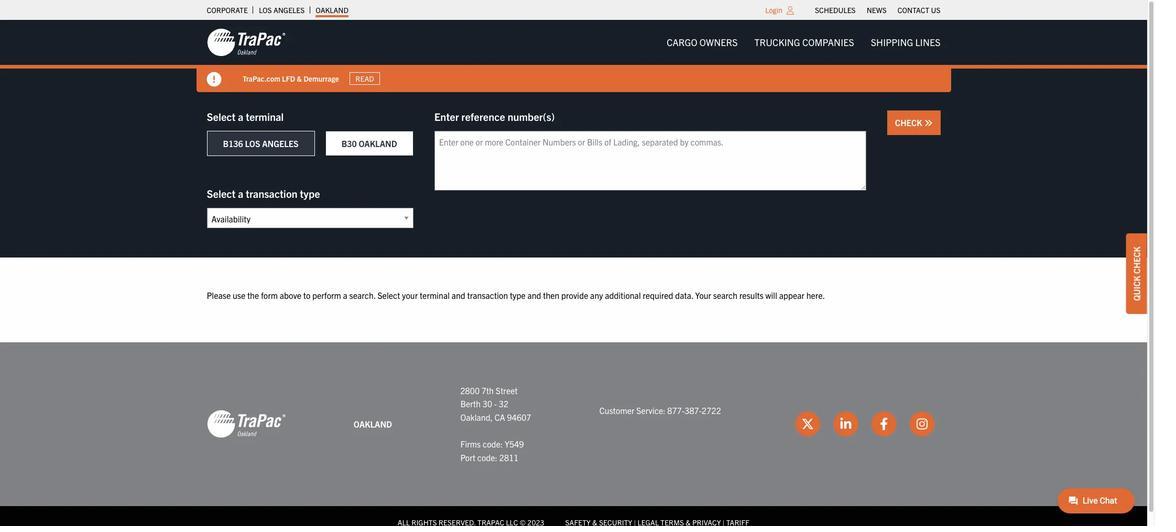 Task type: vqa. For each thing, say whether or not it's contained in the screenshot.
Contact Us
yes



Task type: locate. For each thing, give the bounding box(es) containing it.
b30
[[342, 138, 357, 149]]

select up b136
[[207, 110, 236, 123]]

port
[[461, 453, 476, 463]]

and right your
[[452, 290, 465, 301]]

-
[[494, 399, 497, 410]]

los angeles link
[[259, 3, 305, 17]]

1 vertical spatial angeles
[[262, 138, 299, 149]]

login
[[766, 5, 783, 15]]

y549
[[505, 439, 524, 450]]

will
[[766, 290, 778, 301]]

login link
[[766, 5, 783, 15]]

1 vertical spatial terminal
[[420, 290, 450, 301]]

banner containing cargo owners
[[0, 20, 1156, 92]]

a for terminal
[[238, 110, 244, 123]]

los
[[259, 5, 272, 15], [245, 138, 260, 149]]

b136 los angeles
[[223, 138, 299, 149]]

code: right port
[[478, 453, 498, 463]]

angeles left oakland link
[[274, 5, 305, 15]]

menu bar
[[810, 3, 946, 17], [659, 32, 949, 53]]

demurrage
[[303, 74, 339, 83]]

1 horizontal spatial and
[[528, 290, 541, 301]]

oakland image
[[207, 28, 286, 57], [207, 410, 286, 440]]

transaction
[[246, 187, 298, 200], [467, 290, 508, 301]]

read
[[355, 74, 374, 83]]

1 vertical spatial a
[[238, 187, 244, 200]]

1 vertical spatial oakland image
[[207, 410, 286, 440]]

94607
[[507, 413, 531, 423]]

terminal up b136 los angeles
[[246, 110, 284, 123]]

angeles
[[274, 5, 305, 15], [262, 138, 299, 149]]

1 vertical spatial oakland
[[359, 138, 397, 149]]

lines
[[916, 36, 941, 48]]

0 vertical spatial type
[[300, 187, 320, 200]]

0 horizontal spatial check
[[896, 117, 925, 128]]

1 vertical spatial menu bar
[[659, 32, 949, 53]]

please use the form above to perform a search. select your terminal and transaction type and then provide any additional required data. your search results will appear here.
[[207, 290, 825, 301]]

quick
[[1132, 276, 1143, 301]]

a
[[238, 110, 244, 123], [238, 187, 244, 200], [343, 290, 348, 301]]

select down b136
[[207, 187, 236, 200]]

32
[[499, 399, 509, 410]]

1 oakland image from the top
[[207, 28, 286, 57]]

additional
[[605, 290, 641, 301]]

1 vertical spatial type
[[510, 290, 526, 301]]

quick check link
[[1127, 234, 1148, 314]]

and left then
[[528, 290, 541, 301]]

code:
[[483, 439, 503, 450], [478, 453, 498, 463]]

check
[[896, 117, 925, 128], [1132, 247, 1143, 274]]

your
[[696, 290, 712, 301]]

los right 'corporate' link
[[259, 5, 272, 15]]

please
[[207, 290, 231, 301]]

contact us link
[[898, 3, 941, 17]]

a left the search.
[[343, 290, 348, 301]]

a down b136
[[238, 187, 244, 200]]

0 vertical spatial a
[[238, 110, 244, 123]]

2 vertical spatial select
[[378, 290, 400, 301]]

2 and from the left
[[528, 290, 541, 301]]

footer
[[0, 343, 1148, 527]]

0 vertical spatial check
[[896, 117, 925, 128]]

0 vertical spatial transaction
[[246, 187, 298, 200]]

1 horizontal spatial terminal
[[420, 290, 450, 301]]

to
[[303, 290, 311, 301]]

terminal right your
[[420, 290, 450, 301]]

news link
[[867, 3, 887, 17]]

banner
[[0, 20, 1156, 92]]

menu bar up shipping
[[810, 3, 946, 17]]

oakland
[[316, 5, 349, 15], [359, 138, 397, 149], [354, 419, 392, 430]]

corporate
[[207, 5, 248, 15]]

a for transaction
[[238, 187, 244, 200]]

results
[[740, 290, 764, 301]]

0 horizontal spatial and
[[452, 290, 465, 301]]

select left your
[[378, 290, 400, 301]]

oakland link
[[316, 3, 349, 17]]

trucking companies link
[[746, 32, 863, 53]]

code: up 2811
[[483, 439, 503, 450]]

0 vertical spatial los
[[259, 5, 272, 15]]

appear
[[780, 290, 805, 301]]

0 vertical spatial menu bar
[[810, 3, 946, 17]]

0 vertical spatial select
[[207, 110, 236, 123]]

news
[[867, 5, 887, 15]]

a up b136
[[238, 110, 244, 123]]

0 vertical spatial angeles
[[274, 5, 305, 15]]

street
[[496, 386, 518, 396]]

0 horizontal spatial transaction
[[246, 187, 298, 200]]

firms code:  y549 port code:  2811
[[461, 439, 524, 463]]

contact us
[[898, 5, 941, 15]]

los right b136
[[245, 138, 260, 149]]

1 and from the left
[[452, 290, 465, 301]]

Enter reference number(s) text field
[[435, 131, 867, 191]]

terminal
[[246, 110, 284, 123], [420, 290, 450, 301]]

0 horizontal spatial terminal
[[246, 110, 284, 123]]

trapac.com lfd & demurrage
[[243, 74, 339, 83]]

companies
[[803, 36, 855, 48]]

then
[[543, 290, 560, 301]]

1 horizontal spatial type
[[510, 290, 526, 301]]

1 vertical spatial check
[[1132, 247, 1143, 274]]

and
[[452, 290, 465, 301], [528, 290, 541, 301]]

select for select a transaction type
[[207, 187, 236, 200]]

0 vertical spatial oakland image
[[207, 28, 286, 57]]

1 horizontal spatial transaction
[[467, 290, 508, 301]]

1 vertical spatial los
[[245, 138, 260, 149]]

trapac.com
[[243, 74, 280, 83]]

type
[[300, 187, 320, 200], [510, 290, 526, 301]]

shipping
[[871, 36, 914, 48]]

use
[[233, 290, 246, 301]]

menu bar down light image
[[659, 32, 949, 53]]

1 vertical spatial select
[[207, 187, 236, 200]]

footer containing 2800 7th street
[[0, 343, 1148, 527]]

1 horizontal spatial check
[[1132, 247, 1143, 274]]

customer
[[600, 406, 635, 416]]

b30 oakland
[[342, 138, 397, 149]]

contact
[[898, 5, 930, 15]]

the
[[247, 290, 259, 301]]

perform
[[312, 290, 341, 301]]

corporate link
[[207, 3, 248, 17]]

angeles down select a terminal
[[262, 138, 299, 149]]

select
[[207, 110, 236, 123], [207, 187, 236, 200], [378, 290, 400, 301]]

cargo owners link
[[659, 32, 746, 53]]



Task type: describe. For each thing, give the bounding box(es) containing it.
2722
[[702, 406, 721, 416]]

menu bar containing schedules
[[810, 3, 946, 17]]

berth
[[461, 399, 481, 410]]

schedules link
[[815, 3, 856, 17]]

provide
[[562, 290, 589, 301]]

customer service: 877-387-2722
[[600, 406, 721, 416]]

light image
[[787, 6, 794, 15]]

select a terminal
[[207, 110, 284, 123]]

2 oakland image from the top
[[207, 410, 286, 440]]

2800 7th street berth 30 - 32 oakland, ca 94607
[[461, 386, 531, 423]]

data.
[[675, 290, 694, 301]]

angeles inside los angeles link
[[274, 5, 305, 15]]

2800
[[461, 386, 480, 396]]

enter
[[435, 110, 459, 123]]

trucking companies
[[755, 36, 855, 48]]

1 vertical spatial transaction
[[467, 290, 508, 301]]

quick check
[[1132, 247, 1143, 301]]

877-
[[668, 406, 685, 416]]

required
[[643, 290, 674, 301]]

2811
[[500, 453, 519, 463]]

&
[[297, 74, 302, 83]]

owners
[[700, 36, 738, 48]]

shipping lines
[[871, 36, 941, 48]]

select for select a terminal
[[207, 110, 236, 123]]

read link
[[349, 72, 380, 85]]

cargo owners
[[667, 36, 738, 48]]

2 vertical spatial a
[[343, 290, 348, 301]]

your
[[402, 290, 418, 301]]

ca
[[495, 413, 505, 423]]

above
[[280, 290, 301, 301]]

387-
[[685, 406, 702, 416]]

menu bar containing cargo owners
[[659, 32, 949, 53]]

trucking
[[755, 36, 801, 48]]

check inside button
[[896, 117, 925, 128]]

shipping lines link
[[863, 32, 949, 53]]

0 vertical spatial oakland
[[316, 5, 349, 15]]

cargo
[[667, 36, 698, 48]]

7th
[[482, 386, 494, 396]]

search
[[714, 290, 738, 301]]

any
[[590, 290, 603, 301]]

us
[[931, 5, 941, 15]]

0 vertical spatial terminal
[[246, 110, 284, 123]]

0 horizontal spatial type
[[300, 187, 320, 200]]

solid image
[[207, 72, 222, 87]]

service:
[[637, 406, 666, 416]]

schedules
[[815, 5, 856, 15]]

form
[[261, 290, 278, 301]]

1 vertical spatial code:
[[478, 453, 498, 463]]

search.
[[349, 290, 376, 301]]

lfd
[[282, 74, 295, 83]]

reference
[[462, 110, 505, 123]]

solid image
[[925, 119, 933, 127]]

enter reference number(s)
[[435, 110, 555, 123]]

here.
[[807, 290, 825, 301]]

oakland,
[[461, 413, 493, 423]]

check button
[[888, 111, 941, 135]]

number(s)
[[508, 110, 555, 123]]

select a transaction type
[[207, 187, 320, 200]]

30
[[483, 399, 492, 410]]

2 vertical spatial oakland
[[354, 419, 392, 430]]

firms
[[461, 439, 481, 450]]

0 vertical spatial code:
[[483, 439, 503, 450]]

b136
[[223, 138, 243, 149]]

los angeles
[[259, 5, 305, 15]]



